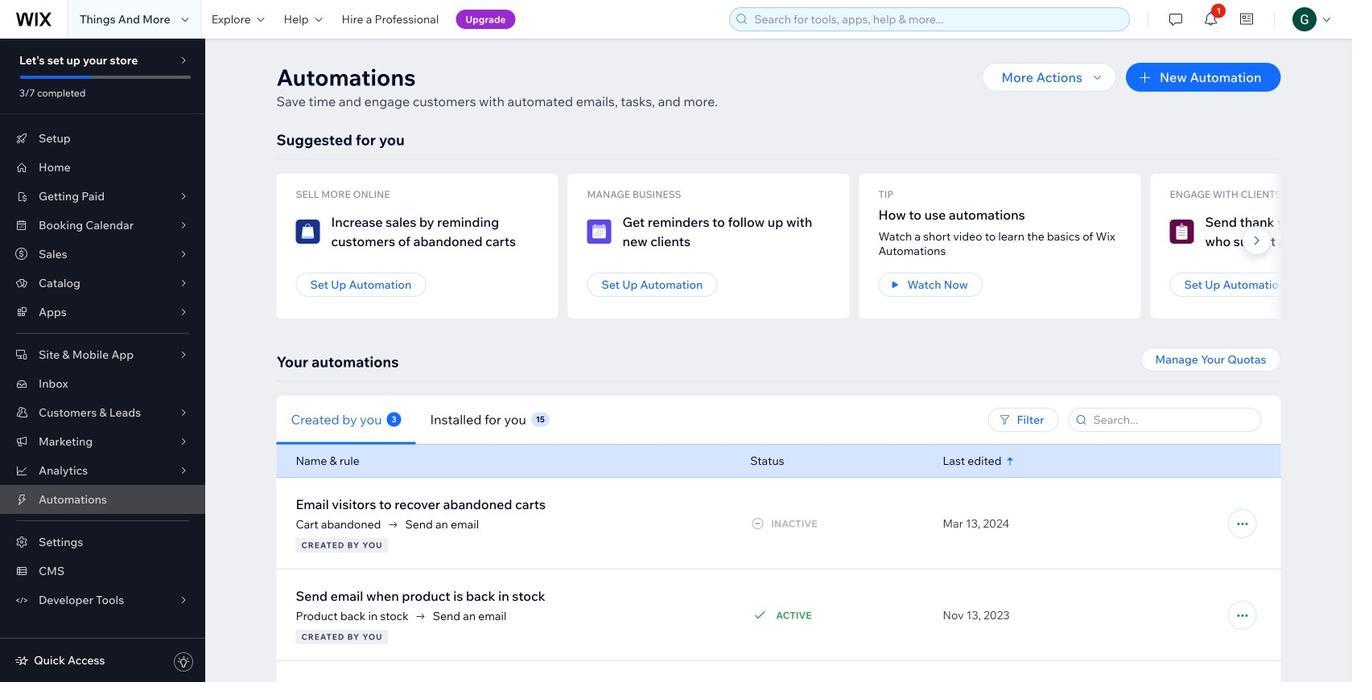 Task type: vqa. For each thing, say whether or not it's contained in the screenshot.
videos, in the upload photos, videos, blogs - you can do it all
no



Task type: locate. For each thing, give the bounding box(es) containing it.
1 horizontal spatial category image
[[587, 220, 611, 244]]

list
[[277, 174, 1353, 319]]

Search for tools, apps, help & more... field
[[750, 8, 1125, 31]]

sidebar element
[[0, 39, 205, 683]]

category image
[[296, 220, 320, 244], [587, 220, 611, 244]]

0 horizontal spatial category image
[[296, 220, 320, 244]]

tab list
[[277, 396, 788, 445]]



Task type: describe. For each thing, give the bounding box(es) containing it.
1 category image from the left
[[296, 220, 320, 244]]

category image
[[1170, 220, 1194, 244]]

Search... field
[[1089, 409, 1256, 432]]

2 category image from the left
[[587, 220, 611, 244]]



